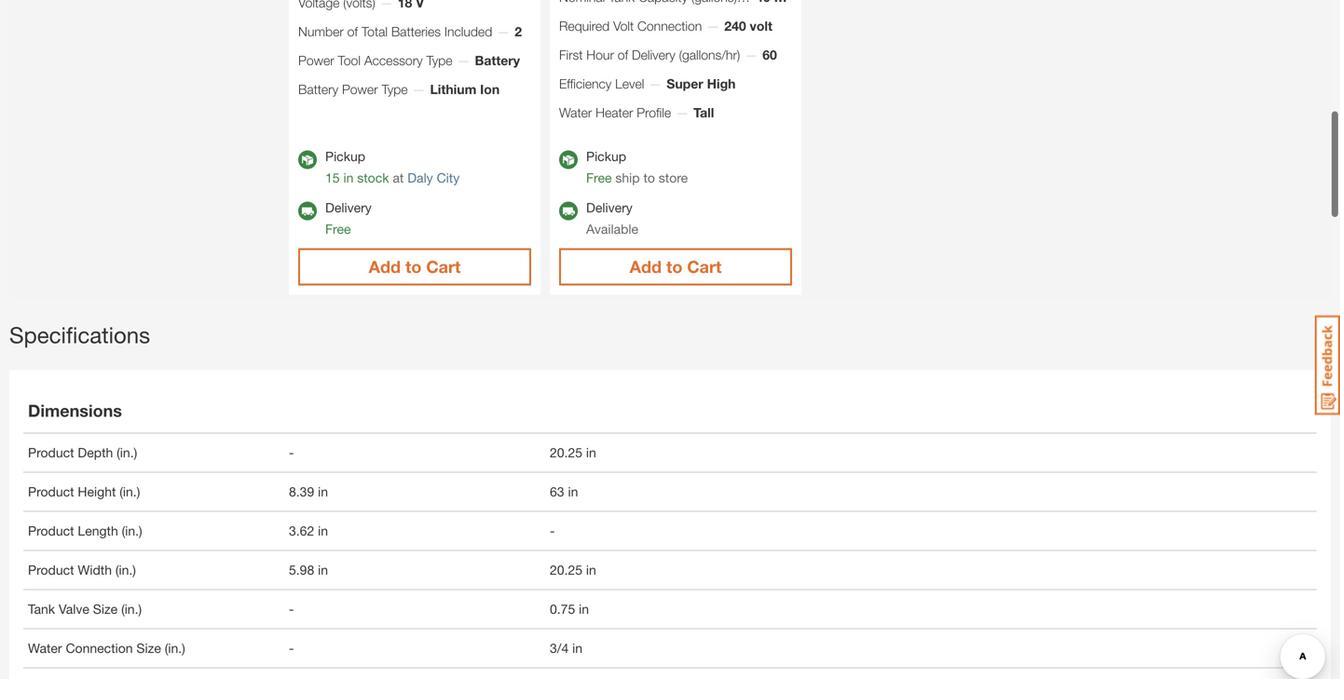 Task type: locate. For each thing, give the bounding box(es) containing it.
0 horizontal spatial power
[[298, 53, 334, 68]]

free
[[586, 170, 612, 186], [325, 221, 351, 237]]

3/4
[[550, 641, 569, 656]]

1 horizontal spatial water
[[559, 105, 592, 120]]

size right valve at the bottom left
[[93, 602, 118, 617]]

1 20.25 from the top
[[550, 445, 583, 461]]

1 horizontal spatial add
[[630, 257, 662, 277]]

product width (in.)
[[28, 563, 136, 578]]

delivery inside delivery available
[[586, 200, 633, 215]]

efficiency level
[[559, 76, 645, 91]]

1 horizontal spatial free
[[586, 170, 612, 186]]

0 horizontal spatial battery
[[298, 82, 338, 97]]

size
[[93, 602, 118, 617], [137, 641, 161, 656]]

0 vertical spatial 20.25
[[550, 445, 583, 461]]

20.25
[[550, 445, 583, 461], [550, 563, 583, 578]]

0 vertical spatial 20.25 in
[[550, 445, 597, 461]]

add to cart button down delivery free
[[298, 248, 531, 286]]

add to cart down delivery free
[[369, 257, 461, 277]]

available for pickup image
[[559, 151, 578, 169]]

lithium ion
[[430, 82, 500, 97]]

cart
[[426, 257, 461, 277], [687, 257, 722, 277]]

240
[[725, 18, 746, 34]]

0 vertical spatial power
[[298, 53, 334, 68]]

add to cart button for delivery free
[[298, 248, 531, 286]]

add
[[369, 257, 401, 277], [630, 257, 662, 277]]

daly
[[408, 170, 433, 186]]

heater
[[596, 105, 633, 120]]

0 vertical spatial size
[[93, 602, 118, 617]]

available shipping image
[[559, 202, 578, 220]]

1 vertical spatial of
[[618, 47, 629, 62]]

1 vertical spatial free
[[325, 221, 351, 237]]

add to cart down available
[[630, 257, 722, 277]]

5.98
[[289, 563, 314, 578]]

1 horizontal spatial connection
[[638, 18, 702, 34]]

0 horizontal spatial size
[[93, 602, 118, 617]]

3/4 in
[[550, 641, 583, 656]]

type down accessory
[[382, 82, 408, 97]]

feedback link image
[[1316, 315, 1341, 416]]

to right ship
[[644, 170, 655, 186]]

0 horizontal spatial of
[[347, 24, 358, 39]]

free down 15
[[325, 221, 351, 237]]

type
[[427, 53, 453, 68], [382, 82, 408, 97]]

1 vertical spatial connection
[[66, 641, 133, 656]]

battery up ion
[[475, 53, 520, 68]]

length
[[78, 524, 118, 539]]

1 pickup from the left
[[325, 149, 366, 164]]

1 vertical spatial battery
[[298, 82, 338, 97]]

water down the tank
[[28, 641, 62, 656]]

available shipping image
[[298, 202, 317, 220]]

first hour of delivery (gallons/hr)
[[559, 47, 740, 62]]

to for pickup free ship to store
[[667, 257, 683, 277]]

1 vertical spatial 20.25 in
[[550, 563, 597, 578]]

free for delivery free
[[325, 221, 351, 237]]

0 vertical spatial battery
[[475, 53, 520, 68]]

connection down tank valve size (in.)
[[66, 641, 133, 656]]

20.25 in up 0.75 in
[[550, 563, 597, 578]]

0.75 in
[[550, 602, 589, 617]]

connection up first hour of delivery (gallons/hr) on the top of page
[[638, 18, 702, 34]]

free inside pickup free ship to store
[[586, 170, 612, 186]]

1 horizontal spatial of
[[618, 47, 629, 62]]

2 product from the top
[[28, 484, 74, 500]]

hour
[[587, 47, 614, 62]]

2 horizontal spatial to
[[667, 257, 683, 277]]

power tool accessory type
[[298, 53, 453, 68]]

product depth (in.)
[[28, 445, 137, 461]]

0 horizontal spatial to
[[406, 257, 422, 277]]

lithium
[[430, 82, 477, 97]]

power down tool
[[342, 82, 378, 97]]

1 horizontal spatial pickup
[[586, 149, 627, 164]]

20.25 in for 5.98 in
[[550, 563, 597, 578]]

- for 0.75 in
[[289, 602, 294, 617]]

type up lithium
[[427, 53, 453, 68]]

(in.)
[[117, 445, 137, 461], [120, 484, 140, 500], [122, 524, 142, 539], [116, 563, 136, 578], [121, 602, 142, 617], [165, 641, 185, 656]]

pickup free ship to store
[[586, 149, 688, 186]]

stock
[[357, 170, 389, 186]]

0 vertical spatial connection
[[638, 18, 702, 34]]

2 20.25 from the top
[[550, 563, 583, 578]]

in inside pickup 15 in stock at daly city
[[344, 170, 354, 186]]

level
[[616, 76, 645, 91]]

add to cart button down available
[[559, 248, 792, 286]]

2 add from the left
[[630, 257, 662, 277]]

to down daly at left
[[406, 257, 422, 277]]

to
[[644, 170, 655, 186], [406, 257, 422, 277], [667, 257, 683, 277]]

number of total batteries included
[[298, 24, 493, 39]]

20.25 in up 63 in at the bottom left of page
[[550, 445, 597, 461]]

1 vertical spatial 20.25
[[550, 563, 583, 578]]

1 horizontal spatial add to cart button
[[559, 248, 792, 286]]

of right hour
[[618, 47, 629, 62]]

2 add to cart button from the left
[[559, 248, 792, 286]]

delivery
[[632, 47, 676, 62], [325, 200, 372, 215], [586, 200, 633, 215]]

dimensions
[[28, 401, 122, 421]]

- for 20.25 in
[[289, 445, 294, 461]]

included
[[445, 24, 493, 39]]

1 horizontal spatial power
[[342, 82, 378, 97]]

1 horizontal spatial to
[[644, 170, 655, 186]]

available
[[586, 221, 639, 237]]

add down delivery free
[[369, 257, 401, 277]]

0 vertical spatial free
[[586, 170, 612, 186]]

3 product from the top
[[28, 524, 74, 539]]

pickup 15 in stock at daly city
[[325, 149, 460, 186]]

required volt connection
[[559, 18, 702, 34]]

add for delivery free
[[369, 257, 401, 277]]

battery down tool
[[298, 82, 338, 97]]

product length (in.)
[[28, 524, 142, 539]]

1 product from the top
[[28, 445, 74, 461]]

1 vertical spatial power
[[342, 82, 378, 97]]

delivery up available
[[586, 200, 633, 215]]

water
[[559, 105, 592, 120], [28, 641, 62, 656]]

0 vertical spatial water
[[559, 105, 592, 120]]

0 horizontal spatial water
[[28, 641, 62, 656]]

2 pickup from the left
[[586, 149, 627, 164]]

2 add to cart from the left
[[630, 257, 722, 277]]

daly city link
[[408, 170, 460, 186]]

(in.) for product width (in.)
[[116, 563, 136, 578]]

pickup inside pickup free ship to store
[[586, 149, 627, 164]]

cart for delivery available
[[687, 257, 722, 277]]

0 horizontal spatial add to cart button
[[298, 248, 531, 286]]

pickup up ship
[[586, 149, 627, 164]]

delivery for number of total batteries included
[[325, 200, 372, 215]]

water connection size (in.)
[[28, 641, 185, 656]]

1 vertical spatial type
[[382, 82, 408, 97]]

pickup
[[325, 149, 366, 164], [586, 149, 627, 164]]

free inside delivery free
[[325, 221, 351, 237]]

0 horizontal spatial cart
[[426, 257, 461, 277]]

to inside pickup free ship to store
[[644, 170, 655, 186]]

super high
[[667, 76, 736, 91]]

free left ship
[[586, 170, 612, 186]]

of left total
[[347, 24, 358, 39]]

20.25 in
[[550, 445, 597, 461], [550, 563, 597, 578]]

water down efficiency
[[559, 105, 592, 120]]

0 horizontal spatial connection
[[66, 641, 133, 656]]

2 cart from the left
[[687, 257, 722, 277]]

city
[[437, 170, 460, 186]]

connection
[[638, 18, 702, 34], [66, 641, 133, 656]]

total
[[362, 24, 388, 39]]

required
[[559, 18, 610, 34]]

20.25 for 5.98 in
[[550, 563, 583, 578]]

0 horizontal spatial add
[[369, 257, 401, 277]]

battery
[[475, 53, 520, 68], [298, 82, 338, 97]]

1 horizontal spatial type
[[427, 53, 453, 68]]

1 add from the left
[[369, 257, 401, 277]]

of
[[347, 24, 358, 39], [618, 47, 629, 62]]

1 horizontal spatial cart
[[687, 257, 722, 277]]

delivery free
[[325, 200, 372, 237]]

add down available
[[630, 257, 662, 277]]

1 horizontal spatial add to cart
[[630, 257, 722, 277]]

4 product from the top
[[28, 563, 74, 578]]

1 add to cart from the left
[[369, 257, 461, 277]]

delivery down 15
[[325, 200, 372, 215]]

1 20.25 in from the top
[[550, 445, 597, 461]]

1 vertical spatial water
[[28, 641, 62, 656]]

tall
[[694, 105, 715, 120]]

1 add to cart button from the left
[[298, 248, 531, 286]]

8.39
[[289, 484, 314, 500]]

in
[[344, 170, 354, 186], [586, 445, 597, 461], [318, 484, 328, 500], [568, 484, 578, 500], [318, 524, 328, 539], [318, 563, 328, 578], [586, 563, 597, 578], [579, 602, 589, 617], [573, 641, 583, 656]]

-
[[289, 445, 294, 461], [550, 524, 555, 539], [289, 602, 294, 617], [289, 641, 294, 656]]

2 20.25 in from the top
[[550, 563, 597, 578]]

size down tank valve size (in.)
[[137, 641, 161, 656]]

20.25 for -
[[550, 445, 583, 461]]

pickup up 15
[[325, 149, 366, 164]]

product left "depth"
[[28, 445, 74, 461]]

20.25 up 63 in at the bottom left of page
[[550, 445, 583, 461]]

20.25 up 0.75 in
[[550, 563, 583, 578]]

add to cart button
[[298, 248, 531, 286], [559, 248, 792, 286]]

product
[[28, 445, 74, 461], [28, 484, 74, 500], [28, 524, 74, 539], [28, 563, 74, 578]]

power down the number
[[298, 53, 334, 68]]

product left length
[[28, 524, 74, 539]]

ion
[[480, 82, 500, 97]]

product for product height (in.)
[[28, 484, 74, 500]]

pickup for 15
[[325, 149, 366, 164]]

volt
[[750, 18, 773, 34]]

add to cart
[[369, 257, 461, 277], [630, 257, 722, 277]]

pickup inside pickup 15 in stock at daly city
[[325, 149, 366, 164]]

1 vertical spatial size
[[137, 641, 161, 656]]

to down store
[[667, 257, 683, 277]]

product up the tank
[[28, 563, 74, 578]]

0 horizontal spatial add to cart
[[369, 257, 461, 277]]

1 horizontal spatial size
[[137, 641, 161, 656]]

product left height
[[28, 484, 74, 500]]

super
[[667, 76, 704, 91]]

0 horizontal spatial pickup
[[325, 149, 366, 164]]

1 cart from the left
[[426, 257, 461, 277]]

0 horizontal spatial free
[[325, 221, 351, 237]]

1 horizontal spatial battery
[[475, 53, 520, 68]]

power
[[298, 53, 334, 68], [342, 82, 378, 97]]

3.62
[[289, 524, 314, 539]]



Task type: describe. For each thing, give the bounding box(es) containing it.
battery for battery
[[475, 53, 520, 68]]

2
[[515, 24, 522, 39]]

3.62 in
[[289, 524, 328, 539]]

15
[[325, 170, 340, 186]]

battery power type
[[298, 82, 408, 97]]

specifications
[[9, 322, 150, 348]]

depth
[[78, 445, 113, 461]]

batteries
[[391, 24, 441, 39]]

first
[[559, 47, 583, 62]]

0.75
[[550, 602, 575, 617]]

0 vertical spatial of
[[347, 24, 358, 39]]

5.98 in
[[289, 563, 328, 578]]

accessory
[[364, 53, 423, 68]]

(in.) for product height (in.)
[[120, 484, 140, 500]]

(in.) for product depth (in.)
[[117, 445, 137, 461]]

tool
[[338, 53, 361, 68]]

pickup for free
[[586, 149, 627, 164]]

store
[[659, 170, 688, 186]]

high
[[707, 76, 736, 91]]

ship
[[616, 170, 640, 186]]

number
[[298, 24, 344, 39]]

add to cart for delivery free
[[369, 257, 461, 277]]

delivery down required volt connection
[[632, 47, 676, 62]]

add to cart button for delivery available
[[559, 248, 792, 286]]

- for 3/4 in
[[289, 641, 294, 656]]

battery for battery power type
[[298, 82, 338, 97]]

delivery available
[[586, 200, 639, 237]]

water for water heater profile
[[559, 105, 592, 120]]

efficiency
[[559, 76, 612, 91]]

water for water connection size (in.)
[[28, 641, 62, 656]]

cart for delivery free
[[426, 257, 461, 277]]

available for pickup image
[[298, 151, 317, 169]]

product for product width (in.)
[[28, 563, 74, 578]]

valve
[[59, 602, 89, 617]]

63 in
[[550, 484, 578, 500]]

240 volt
[[725, 18, 773, 34]]

0 horizontal spatial type
[[382, 82, 408, 97]]

tank valve size (in.)
[[28, 602, 142, 617]]

free for pickup free ship to store
[[586, 170, 612, 186]]

size for valve
[[93, 602, 118, 617]]

add for delivery available
[[630, 257, 662, 277]]

to for pickup 15 in stock at daly city
[[406, 257, 422, 277]]

(in.) for product length (in.)
[[122, 524, 142, 539]]

0 vertical spatial type
[[427, 53, 453, 68]]

8.39 in
[[289, 484, 328, 500]]

(gallons/hr)
[[679, 47, 740, 62]]

product for product length (in.)
[[28, 524, 74, 539]]

water heater profile
[[559, 105, 671, 120]]

delivery for required volt connection
[[586, 200, 633, 215]]

at
[[393, 170, 404, 186]]

60
[[763, 47, 777, 62]]

tank
[[28, 602, 55, 617]]

20.25 in for -
[[550, 445, 597, 461]]

size for connection
[[137, 641, 161, 656]]

volt
[[614, 18, 634, 34]]

profile
[[637, 105, 671, 120]]

63
[[550, 484, 565, 500]]

height
[[78, 484, 116, 500]]

product for product depth (in.)
[[28, 445, 74, 461]]

width
[[78, 563, 112, 578]]

product height (in.)
[[28, 484, 140, 500]]

add to cart for delivery available
[[630, 257, 722, 277]]



Task type: vqa. For each thing, say whether or not it's contained in the screenshot.
Shop
no



